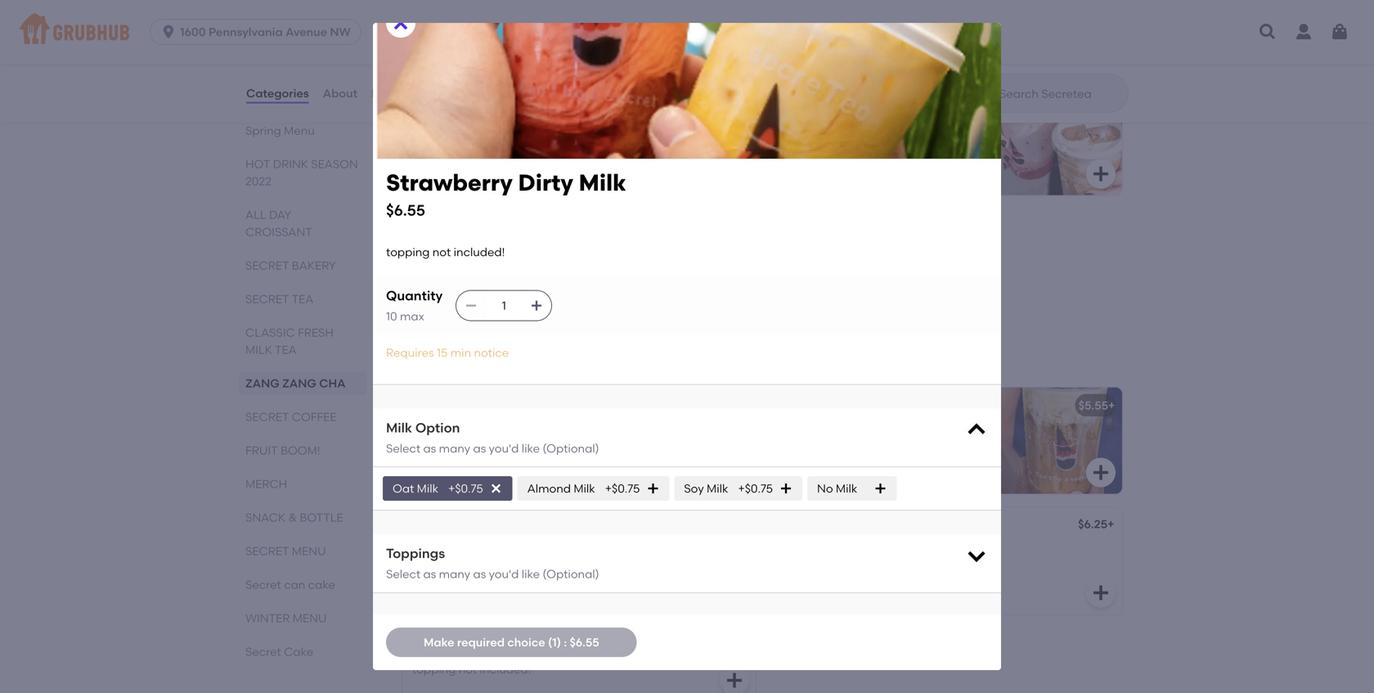 Task type: describe. For each thing, give the bounding box(es) containing it.
croissant
[[245, 225, 312, 239]]

many inside toppings select as many as you'd like (optional)
[[439, 567, 471, 581]]

categories button
[[245, 64, 310, 123]]

Input item quantity number field
[[486, 291, 522, 320]]

2022
[[245, 174, 272, 188]]

not down caramel peanutbutter latte
[[459, 422, 477, 436]]

secret tea
[[245, 292, 314, 306]]

1 vertical spatial latte
[[452, 639, 481, 653]]

quantity
[[386, 288, 443, 304]]

make required choice (1) : $6.55
[[424, 635, 600, 649]]

secret up fruit on the bottom left
[[245, 410, 289, 424]]

0 vertical spatial $6.25 +
[[1079, 100, 1116, 114]]

dirty for strawberry
[[518, 169, 574, 196]]

select inside toppings select as many as you'd like (optional)
[[386, 567, 421, 581]]

Search Secretea search field
[[998, 86, 1124, 101]]

1 topping not included! button from the top
[[403, 209, 756, 316]]

+ for cheese foam cold brew w. brown sugar
[[1109, 399, 1116, 412]]

oero
[[412, 100, 440, 114]]

you'd inside milk option select as many as you'd like (optional)
[[489, 441, 519, 455]]

oat milk
[[393, 482, 439, 495]]

secret down croissant at the left
[[245, 259, 289, 272]]

about
[[323, 86, 358, 100]]

choice
[[508, 635, 546, 649]]

no
[[817, 482, 833, 495]]

search icon image
[[974, 83, 993, 103]]

peanutbutter
[[464, 399, 539, 412]]

$5.80 + for peanut
[[712, 100, 749, 114]]

cheese foam cold brew w. brown sugar image
[[1000, 388, 1123, 494]]

1600 pennsylvania avenue nw
[[180, 25, 351, 39]]

notice
[[474, 346, 509, 360]]

all day croissant
[[245, 208, 312, 239]]

can
[[284, 578, 305, 592]]

$6.55 inside strawberry dirty milk $6.55
[[386, 201, 425, 219]]

hot drink season 2022
[[245, 157, 358, 188]]

make
[[424, 635, 455, 649]]

cold
[[859, 399, 886, 412]]

brew
[[888, 399, 917, 412]]

spring
[[245, 124, 281, 137]]

milk inside strawberry dirty milk $6.55
[[579, 169, 627, 196]]

0 horizontal spatial secret coffee
[[245, 410, 337, 424]]

&
[[288, 511, 297, 525]]

(optional) inside toppings select as many as you'd like (optional)
[[543, 567, 599, 581]]

no milk
[[817, 482, 858, 495]]

like inside toppings select as many as you'd like (optional)
[[522, 567, 540, 581]]

not down strawberry dirty milk $6.55
[[459, 243, 477, 257]]

secret up caramel
[[399, 349, 468, 370]]

2 horizontal spatial dirty
[[893, 100, 920, 114]]

cheese
[[779, 399, 821, 412]]

hot
[[245, 157, 270, 171]]

secret latte
[[412, 639, 481, 653]]

main navigation navigation
[[0, 0, 1375, 64]]

mango dirty milk image
[[1000, 0, 1123, 75]]

1600 pennsylvania avenue nw button
[[150, 19, 368, 45]]

season
[[311, 157, 358, 171]]

+ for caramel peanutbutter latte
[[742, 399, 749, 412]]

secret can cake
[[245, 578, 335, 592]]

cheese foam cold brew w. brown sugar
[[779, 399, 1008, 412]]

as down caramel peanutbutter latte
[[473, 441, 486, 455]]

not right toppings at the left of page
[[459, 542, 477, 556]]

winter menu
[[245, 611, 327, 625]]

(1)
[[548, 635, 561, 649]]

winter
[[245, 611, 290, 625]]

strawberry dirty milk $6.55
[[386, 169, 627, 219]]

max
[[400, 309, 424, 323]]

peanut butter lotus dirty milk image
[[1000, 89, 1123, 195]]

toppings select as many as you'd like (optional)
[[386, 546, 599, 581]]

cake
[[308, 578, 335, 592]]

2 zang from the left
[[282, 376, 317, 390]]

spring menu
[[245, 124, 315, 137]]

almond milk
[[528, 482, 595, 495]]

about button
[[322, 64, 358, 123]]

boom!
[[281, 444, 320, 457]]

1 vertical spatial $6.55
[[570, 635, 600, 649]]

snack
[[245, 511, 286, 525]]

requires 15 min notice
[[386, 346, 509, 360]]

$5.80 for cheese foam cold brew w. brown sugar
[[712, 399, 742, 412]]

$5.80 + for cheese
[[712, 399, 749, 412]]

fruit
[[245, 444, 278, 457]]

quantity 10 max
[[386, 288, 443, 323]]

$5.55
[[1079, 399, 1109, 412]]

snack & bottle
[[245, 511, 343, 525]]

oero dirty milk image
[[633, 89, 756, 195]]

peanut
[[779, 100, 819, 114]]

secret for secret cake
[[245, 645, 281, 659]]

menu for secret menu
[[292, 544, 326, 558]]

min
[[451, 346, 471, 360]]

categories
[[246, 86, 309, 100]]

1600
[[180, 25, 206, 39]]

0 vertical spatial $6.25
[[1079, 100, 1109, 114]]

0 vertical spatial tea
[[292, 292, 314, 306]]

0 vertical spatial latte
[[542, 399, 572, 412]]

reviews
[[372, 86, 417, 100]]

pennsylvania
[[209, 25, 283, 39]]

as down toppings at the left of page
[[423, 567, 436, 581]]

strawberry dirty milk image
[[633, 209, 756, 316]]

required
[[457, 635, 505, 649]]

brown sugar boba dirty milk image
[[633, 0, 756, 75]]



Task type: locate. For each thing, give the bounding box(es) containing it.
dirty for oero
[[443, 100, 470, 114]]

zang left cha
[[282, 376, 317, 390]]

all
[[245, 208, 266, 222]]

dirty inside strawberry dirty milk $6.55
[[518, 169, 574, 196]]

0 horizontal spatial +$0.75
[[448, 482, 483, 495]]

classic fresh milk tea
[[245, 326, 334, 357]]

0 vertical spatial you'd
[[489, 441, 519, 455]]

menu for winter menu
[[293, 611, 327, 625]]

$5.80 + left peanut
[[712, 100, 749, 114]]

menu
[[292, 544, 326, 558], [293, 611, 327, 625]]

0 horizontal spatial dirty
[[443, 100, 470, 114]]

2 $5.80 + from the top
[[712, 399, 749, 412]]

milk option select as many as you'd like (optional)
[[386, 420, 599, 455]]

2 (optional) from the top
[[543, 567, 599, 581]]

tea inside classic fresh milk tea
[[275, 343, 297, 357]]

latte right peanutbutter
[[542, 399, 572, 412]]

secret cake
[[245, 645, 314, 659]]

secret left required
[[412, 639, 449, 653]]

1 select from the top
[[386, 441, 421, 455]]

topping not included!
[[412, 123, 531, 137], [779, 123, 898, 137], [412, 243, 531, 257], [386, 245, 505, 259], [412, 422, 531, 436], [412, 542, 531, 556], [412, 662, 531, 676]]

secret bakery
[[245, 259, 336, 272]]

zang down 'milk'
[[245, 376, 280, 390]]

1 vertical spatial select
[[386, 567, 421, 581]]

0 horizontal spatial $6.55
[[386, 201, 425, 219]]

dirty
[[443, 100, 470, 114], [893, 100, 920, 114], [518, 169, 574, 196]]

2 horizontal spatial +$0.75
[[738, 482, 773, 495]]

0 horizontal spatial coffee
[[292, 410, 337, 424]]

foam
[[824, 399, 856, 412]]

$6.25 +
[[1079, 100, 1116, 114], [1079, 517, 1115, 531]]

1 horizontal spatial +$0.75
[[605, 482, 640, 495]]

coffee
[[472, 349, 542, 370], [292, 410, 337, 424]]

tea down classic
[[275, 343, 297, 357]]

drink
[[273, 157, 308, 171]]

10
[[386, 309, 397, 323]]

you'd down peanutbutter
[[489, 441, 519, 455]]

+$0.75 for soy milk
[[738, 482, 773, 495]]

bakery
[[292, 259, 336, 272]]

soy milk
[[684, 482, 729, 495]]

tea down bakery
[[292, 292, 314, 306]]

as
[[423, 441, 436, 455], [473, 441, 486, 455], [423, 567, 436, 581], [473, 567, 486, 581]]

0 vertical spatial $5.80 +
[[712, 100, 749, 114]]

caramel
[[412, 399, 462, 412]]

oero dirty milk
[[412, 100, 495, 114]]

2 select from the top
[[386, 567, 421, 581]]

2 many from the top
[[439, 567, 471, 581]]

not down butter
[[825, 123, 844, 137]]

$6.55 down strawberry
[[386, 201, 425, 219]]

1 vertical spatial $6.25 +
[[1079, 517, 1115, 531]]

cake
[[284, 645, 314, 659]]

secret coffee down zang zang cha
[[245, 410, 337, 424]]

1 vertical spatial $5.80 +
[[712, 399, 749, 412]]

+$0.75 right almond milk
[[605, 482, 640, 495]]

1 vertical spatial topping not included! button
[[403, 508, 756, 614]]

w.
[[919, 399, 934, 412]]

cha
[[319, 376, 346, 390]]

+ for peanut butter lotus dirty milk
[[1109, 100, 1116, 114]]

:
[[564, 635, 567, 649]]

many down option
[[439, 441, 471, 455]]

you'd
[[489, 441, 519, 455], [489, 567, 519, 581]]

1 vertical spatial coffee
[[292, 410, 337, 424]]

1 horizontal spatial latte
[[542, 399, 572, 412]]

peanut butter lotus dirty milk
[[779, 100, 945, 114]]

secret
[[245, 578, 281, 592], [412, 639, 449, 653], [245, 645, 281, 659]]

$5.55 +
[[1079, 399, 1116, 412]]

like inside milk option select as many as you'd like (optional)
[[522, 441, 540, 455]]

2 you'd from the top
[[489, 567, 519, 581]]

not down required
[[459, 662, 477, 676]]

included!
[[480, 123, 531, 137], [847, 123, 898, 137], [480, 243, 531, 257], [454, 245, 505, 259], [480, 422, 531, 436], [480, 542, 531, 556], [480, 662, 531, 676]]

fruit boom!
[[245, 444, 320, 457]]

0 vertical spatial $6.55
[[386, 201, 425, 219]]

0 vertical spatial select
[[386, 441, 421, 455]]

milk
[[473, 100, 495, 114], [922, 100, 945, 114], [579, 169, 627, 196], [386, 420, 412, 436], [417, 482, 439, 495], [574, 482, 595, 495], [707, 482, 729, 495], [836, 482, 858, 495]]

1 horizontal spatial $6.55
[[570, 635, 600, 649]]

1 vertical spatial (optional)
[[543, 567, 599, 581]]

1 $5.80 + from the top
[[712, 100, 749, 114]]

zang zang cha
[[245, 376, 346, 390]]

avenue
[[286, 25, 327, 39]]

secret down winter
[[245, 645, 281, 659]]

0 vertical spatial coffee
[[472, 349, 542, 370]]

(optional) inside milk option select as many as you'd like (optional)
[[543, 441, 599, 455]]

1 vertical spatial tea
[[275, 343, 297, 357]]

svg image
[[391, 13, 411, 33], [160, 24, 177, 40], [725, 44, 745, 63], [530, 299, 544, 312], [966, 418, 988, 441], [1092, 463, 1111, 482], [966, 544, 988, 567]]

(optional)
[[543, 441, 599, 455], [543, 567, 599, 581]]

you'd up make required choice (1) : $6.55
[[489, 567, 519, 581]]

2 +$0.75 from the left
[[605, 482, 640, 495]]

not
[[459, 123, 477, 137], [825, 123, 844, 137], [459, 243, 477, 257], [433, 245, 451, 259], [459, 422, 477, 436], [459, 542, 477, 556], [459, 662, 477, 676]]

topping not included! button
[[403, 209, 756, 316], [403, 508, 756, 614]]

$5.80 left cheese
[[712, 399, 742, 412]]

milk inside milk option select as many as you'd like (optional)
[[386, 420, 412, 436]]

1 vertical spatial like
[[522, 567, 540, 581]]

requires
[[386, 346, 434, 360]]

secret for secret can cake
[[245, 578, 281, 592]]

lotus
[[859, 100, 890, 114]]

$5.80 + left cheese
[[712, 399, 749, 412]]

(optional) up almond milk
[[543, 441, 599, 455]]

0 vertical spatial $5.80
[[712, 100, 742, 114]]

strawberry
[[386, 169, 513, 196]]

latte left choice
[[452, 639, 481, 653]]

0 vertical spatial (optional)
[[543, 441, 599, 455]]

milk
[[245, 343, 272, 357]]

menu down the bottle
[[292, 544, 326, 558]]

1 vertical spatial menu
[[293, 611, 327, 625]]

0 vertical spatial many
[[439, 441, 471, 455]]

like up almond
[[522, 441, 540, 455]]

1 (optional) from the top
[[543, 441, 599, 455]]

1 vertical spatial secret coffee
[[245, 410, 337, 424]]

+ for oero dirty milk
[[742, 100, 749, 114]]

+$0.75 for almond milk
[[605, 482, 640, 495]]

2 $5.80 from the top
[[712, 399, 742, 412]]

1 like from the top
[[522, 441, 540, 455]]

bottle
[[300, 511, 343, 525]]

nw
[[330, 25, 351, 39]]

1 vertical spatial you'd
[[489, 567, 519, 581]]

soy
[[684, 482, 704, 495]]

almond
[[528, 482, 571, 495]]

not up "quantity"
[[433, 245, 451, 259]]

0 vertical spatial like
[[522, 441, 540, 455]]

many
[[439, 441, 471, 455], [439, 567, 471, 581]]

$5.80 for peanut butter lotus dirty milk
[[712, 100, 742, 114]]

menu up cake
[[293, 611, 327, 625]]

not down oero dirty milk
[[459, 123, 477, 137]]

menu
[[284, 124, 315, 137]]

0 vertical spatial topping not included! button
[[403, 209, 756, 316]]

1 horizontal spatial secret coffee
[[399, 349, 542, 370]]

+$0.75 for oat milk
[[448, 482, 483, 495]]

secret menu
[[245, 544, 326, 558]]

like up choice
[[522, 567, 540, 581]]

2 like from the top
[[522, 567, 540, 581]]

1 many from the top
[[439, 441, 471, 455]]

+$0.75 right 'soy milk'
[[738, 482, 773, 495]]

fresh
[[298, 326, 334, 340]]

+$0.75 right oat milk
[[448, 482, 483, 495]]

caramel peanutbutter latte image
[[633, 388, 756, 494]]

1 +$0.75 from the left
[[448, 482, 483, 495]]

oat
[[393, 482, 414, 495]]

0 vertical spatial menu
[[292, 544, 326, 558]]

secret up classic
[[245, 292, 289, 306]]

brown
[[936, 399, 972, 412]]

you'd inside toppings select as many as you'd like (optional)
[[489, 567, 519, 581]]

2 topping not included! button from the top
[[403, 508, 756, 614]]

1 vertical spatial $6.25
[[1079, 517, 1108, 531]]

secret left can
[[245, 578, 281, 592]]

caramel peanutbutter latte
[[412, 399, 572, 412]]

toppings
[[386, 546, 445, 561]]

1 $5.80 from the top
[[712, 100, 742, 114]]

0 horizontal spatial zang
[[245, 376, 280, 390]]

select down option
[[386, 441, 421, 455]]

$5.80 left peanut
[[712, 100, 742, 114]]

coffee up boom!
[[292, 410, 337, 424]]

select
[[386, 441, 421, 455], [386, 567, 421, 581]]

+
[[742, 100, 749, 114], [1109, 100, 1116, 114], [742, 399, 749, 412], [1109, 399, 1116, 412], [1108, 517, 1115, 531]]

secret for secret latte
[[412, 639, 449, 653]]

0 horizontal spatial latte
[[452, 639, 481, 653]]

option
[[416, 420, 460, 436]]

1 vertical spatial $5.80
[[712, 399, 742, 412]]

1 vertical spatial many
[[439, 567, 471, 581]]

1 zang from the left
[[245, 376, 280, 390]]

day
[[269, 208, 291, 222]]

tea
[[292, 292, 314, 306], [275, 343, 297, 357]]

secret coffee up caramel peanutbutter latte
[[399, 349, 542, 370]]

$6.55 right :
[[570, 635, 600, 649]]

select inside milk option select as many as you'd like (optional)
[[386, 441, 421, 455]]

as up required
[[473, 567, 486, 581]]

1 horizontal spatial coffee
[[472, 349, 542, 370]]

1 you'd from the top
[[489, 441, 519, 455]]

marble coffee image
[[633, 508, 756, 614]]

many down toppings at the left of page
[[439, 567, 471, 581]]

coffee up peanutbutter
[[472, 349, 542, 370]]

3 +$0.75 from the left
[[738, 482, 773, 495]]

svg image
[[1259, 22, 1278, 42], [1331, 22, 1350, 42], [1092, 44, 1111, 63], [1092, 164, 1111, 184], [465, 299, 478, 312], [725, 463, 745, 482], [490, 482, 503, 495], [647, 482, 660, 495], [780, 482, 793, 495], [874, 482, 887, 495], [725, 583, 745, 603], [1092, 583, 1111, 603], [725, 671, 745, 690]]

secret down snack
[[245, 544, 289, 558]]

reviews button
[[371, 64, 418, 123]]

15
[[437, 346, 448, 360]]

secret
[[245, 259, 289, 272], [245, 292, 289, 306], [399, 349, 468, 370], [245, 410, 289, 424], [245, 544, 289, 558]]

many inside milk option select as many as you'd like (optional)
[[439, 441, 471, 455]]

$6.25
[[1079, 100, 1109, 114], [1079, 517, 1108, 531]]

select down toppings at the left of page
[[386, 567, 421, 581]]

merch
[[245, 477, 287, 491]]

(optional) up :
[[543, 567, 599, 581]]

sugar
[[975, 399, 1008, 412]]

1 horizontal spatial zang
[[282, 376, 317, 390]]

svg image inside 1600 pennsylvania avenue nw button
[[160, 24, 177, 40]]

classic
[[245, 326, 295, 340]]

1 horizontal spatial dirty
[[518, 169, 574, 196]]

topping
[[412, 123, 456, 137], [779, 123, 823, 137], [412, 243, 456, 257], [386, 245, 430, 259], [412, 422, 456, 436], [412, 542, 456, 556], [412, 662, 456, 676]]

butter
[[822, 100, 857, 114]]

as down option
[[423, 441, 436, 455]]

0 vertical spatial secret coffee
[[399, 349, 542, 370]]

$5.80 +
[[712, 100, 749, 114], [712, 399, 749, 412]]



Task type: vqa. For each thing, say whether or not it's contained in the screenshot.
$13.00's freshly
no



